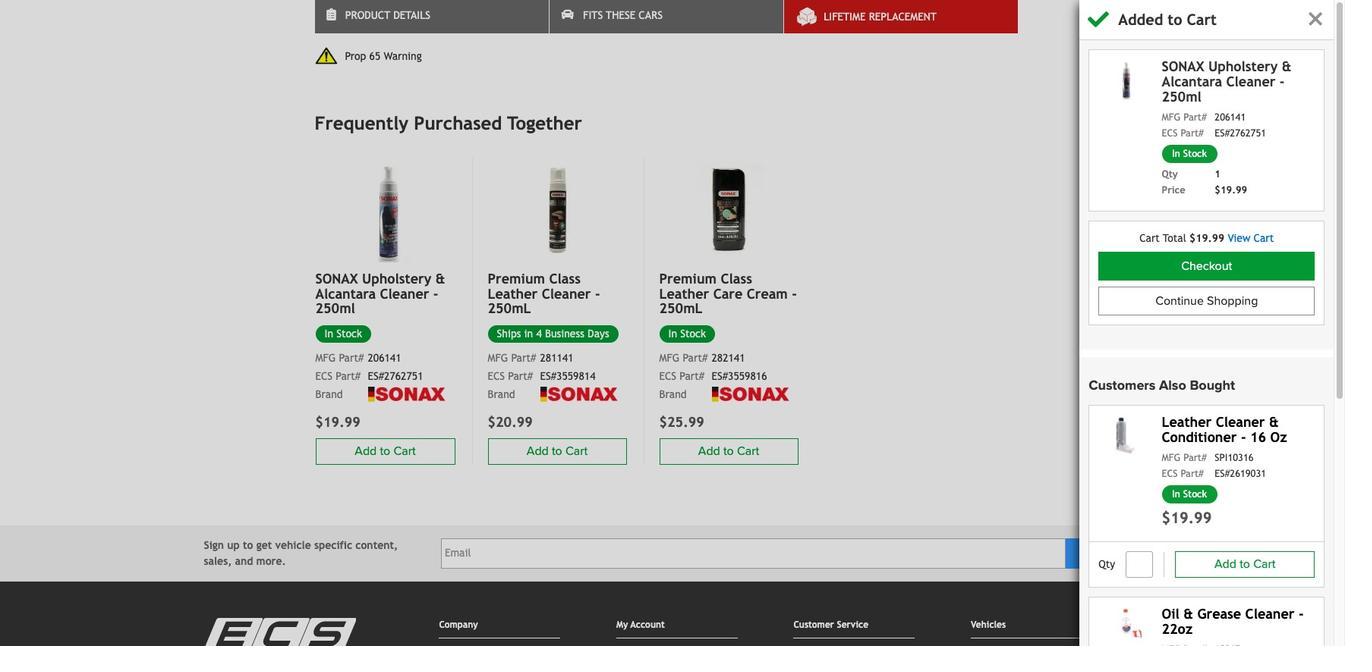 Task type: describe. For each thing, give the bounding box(es) containing it.
spi10316 ecs part#
[[1162, 453, 1253, 480]]

replacement
[[869, 11, 937, 23]]

fits these cars link
[[549, 0, 783, 33]]

together
[[507, 113, 582, 134]]

frequently
[[315, 113, 408, 134]]

chat with us link
[[1220, 609, 1333, 635]]

es#2762751 inside "mfg part# 206141 ecs part# es#2762751 brand"
[[368, 370, 423, 383]]

sonax image for $20.99
[[540, 387, 618, 402]]

part# inside the spi10316 ecs part#
[[1180, 468, 1204, 480]]

my
[[616, 620, 628, 631]]

ecs for premium class leather cleaner - 250ml
[[488, 370, 505, 383]]

chat with us
[[1259, 616, 1320, 627]]

1
[[1215, 169, 1220, 180]]

customers also bought
[[1088, 377, 1235, 394]]

in
[[524, 328, 533, 340]]

250ml inside premium class leather care cream - 250ml
[[659, 301, 703, 317]]

fits these cars
[[583, 9, 663, 21]]

oil & grease cleaner - 22oz
[[1162, 606, 1304, 637]]

in stock up 1 price
[[1172, 148, 1207, 159]]

these
[[606, 9, 635, 21]]

es#3559814
[[540, 370, 595, 383]]

premium class leather cleaner - 250ml image
[[488, 158, 627, 262]]

total
[[1163, 232, 1186, 244]]

oil & grease cleaner - 22oz link
[[1162, 606, 1304, 637]]

shopping
[[1207, 294, 1258, 309]]

leather for care
[[659, 286, 709, 302]]

mfg for premium class leather cleaner - 250ml
[[488, 352, 508, 364]]

$19.99 down the spi10316 ecs part#
[[1162, 509, 1212, 527]]

65
[[369, 50, 381, 62]]

1 price
[[1162, 169, 1220, 196]]

stock up "mfg part# 206141 ecs part# es#2762751 brand"
[[336, 328, 362, 340]]

premium class leather cleaner - 250ml link
[[488, 271, 627, 317]]

continue
[[1155, 294, 1204, 309]]

1 horizontal spatial 250ml
[[1162, 88, 1201, 104]]

lifetime
[[824, 11, 866, 23]]

4
[[536, 328, 542, 340]]

16
[[1250, 429, 1266, 445]]

sonax image for $25.99
[[712, 387, 790, 402]]

lifetime replacement link
[[784, 0, 1018, 33]]

206141 ecs part#
[[1162, 112, 1246, 139]]

add for $19.99
[[355, 444, 377, 460]]

- inside leather cleaner & conditioner - 16 oz
[[1241, 429, 1246, 445]]

281141
[[540, 352, 573, 364]]

$20.99
[[488, 415, 533, 431]]

sign for sign up
[[1081, 549, 1100, 559]]

cleaner inside 'sonax upholstery & alcantara cleaner - 250ml' link
[[380, 286, 429, 302]]

250ml inside 'sonax upholstery & alcantara cleaner - 250ml' link
[[315, 301, 355, 317]]

conditioner
[[1162, 429, 1237, 445]]

more.
[[256, 556, 286, 568]]

cream
[[747, 286, 788, 302]]

leather cleaner & conditioner - 16 oz
[[1162, 414, 1287, 445]]

stock up mfg part# 282141 ecs part# es#3559816 brand
[[680, 328, 706, 340]]

206141 inside "mfg part# 206141 ecs part# es#2762751 brand"
[[368, 352, 401, 364]]

product
[[345, 9, 390, 21]]

premium class leather care cream - 250ml
[[659, 271, 797, 317]]

prop 65 warning image
[[315, 47, 337, 65]]

leather for cleaner
[[488, 286, 538, 302]]

customer service
[[794, 620, 868, 631]]

ecs for premium class leather care cream - 250ml
[[659, 370, 676, 383]]

content,
[[355, 540, 398, 552]]

- inside premium class leather care cream - 250ml
[[792, 286, 797, 302]]

view
[[1227, 232, 1250, 244]]

vehicles
[[971, 620, 1006, 631]]

up for sign up
[[1103, 549, 1114, 559]]

customers
[[1088, 377, 1155, 394]]

my account
[[616, 620, 665, 631]]

add to cart for $20.99
[[527, 444, 588, 460]]

and
[[235, 556, 253, 568]]

add to cart button for $19.99
[[315, 439, 455, 465]]

ships
[[497, 328, 521, 340]]

mfg for sonax upholstery & alcantara cleaner - 250ml
[[315, 352, 336, 364]]

1 horizontal spatial es#2762751
[[1215, 128, 1266, 139]]

company
[[439, 620, 478, 631]]

premium class leather care cream - 250ml image
[[659, 158, 798, 262]]

1 vertical spatial sonax upholstery & alcantara cleaner - 250ml image
[[315, 158, 455, 262]]

lifetime replacement
[[824, 11, 937, 23]]

1 horizontal spatial sonax upholstery & alcantara cleaner - 250ml
[[1162, 58, 1291, 104]]

es#3559816
[[712, 370, 767, 383]]

stock down the spi10316 ecs part#
[[1183, 489, 1207, 500]]

premium class leather care cream - 250ml link
[[659, 271, 798, 317]]

add to cart button for $20.99
[[488, 439, 627, 465]]

checkout link
[[1098, 252, 1315, 281]]

product details
[[345, 9, 430, 21]]

oil & grease cleaner - 22oz image
[[1098, 607, 1152, 647]]

ships in 4 business days
[[497, 328, 609, 340]]

specific
[[314, 540, 352, 552]]

0 horizontal spatial sonax
[[315, 271, 358, 287]]

fits
[[583, 9, 603, 21]]

in down the spi10316 ecs part#
[[1172, 489, 1180, 500]]

0 horizontal spatial qty
[[1098, 559, 1115, 571]]

class for care
[[721, 271, 752, 287]]

add for $25.99
[[698, 444, 720, 460]]

none number field inside dialog
[[1125, 552, 1153, 578]]

part# inside 206141 ecs part#
[[1180, 128, 1204, 139]]

ecs inside the spi10316 ecs part#
[[1162, 468, 1177, 480]]

206141 inside 206141 ecs part#
[[1215, 112, 1246, 123]]

prop 65 warning
[[345, 50, 422, 62]]

282141
[[712, 352, 745, 364]]

warning
[[384, 50, 422, 62]]

mfg for premium class leather care cream - 250ml
[[659, 352, 680, 364]]

- inside oil & grease cleaner - 22oz
[[1298, 606, 1304, 622]]

& inside leather cleaner & conditioner - 16 oz
[[1269, 414, 1279, 430]]

es#2619031
[[1215, 468, 1266, 480]]

continue shopping
[[1155, 294, 1258, 309]]

oz
[[1270, 429, 1287, 445]]

1 vertical spatial upholstery
[[362, 271, 431, 287]]

added
[[1118, 11, 1163, 28]]



Task type: locate. For each thing, give the bounding box(es) containing it.
1 vertical spatial 206141
[[368, 352, 401, 364]]

sonax inside dialog
[[1162, 58, 1204, 74]]

1 vertical spatial alcantara
[[315, 286, 376, 302]]

1 vertical spatial es#2762751
[[368, 370, 423, 383]]

0 horizontal spatial brand
[[315, 389, 343, 401]]

care
[[713, 286, 743, 302]]

in stock down the spi10316 ecs part#
[[1172, 489, 1207, 500]]

250ml inside the premium class leather cleaner - 250ml
[[488, 301, 531, 317]]

premium inside the premium class leather cleaner - 250ml
[[488, 271, 545, 287]]

get
[[256, 540, 272, 552]]

1 horizontal spatial 250ml
[[659, 301, 703, 317]]

us
[[1309, 616, 1320, 627]]

brand for $19.99
[[315, 389, 343, 401]]

sonax upholstery & alcantara cleaner - 250ml image
[[1098, 59, 1152, 100], [315, 158, 455, 262]]

0 horizontal spatial premium
[[488, 271, 545, 287]]

mfg inside "mfg part# 206141 ecs part# es#2762751 brand"
[[315, 352, 336, 364]]

0 vertical spatial mfg part#
[[1162, 112, 1206, 123]]

sign
[[204, 540, 224, 552], [1081, 549, 1100, 559]]

2 class from the left
[[721, 271, 752, 287]]

0 vertical spatial sonax
[[1162, 58, 1204, 74]]

view cart link
[[1227, 232, 1274, 244]]

2 premium from the left
[[659, 271, 717, 287]]

2 horizontal spatial sonax image
[[712, 387, 790, 402]]

checkout
[[1181, 259, 1232, 274]]

250ml up ships
[[488, 301, 531, 317]]

in up "mfg part# 206141 ecs part# es#2762751 brand"
[[324, 328, 333, 340]]

2 horizontal spatial brand
[[659, 389, 687, 401]]

0 vertical spatial es#2762751
[[1215, 128, 1266, 139]]

leather cleaner & conditioner - 16 oz link
[[1162, 414, 1287, 445]]

alcantara inside dialog
[[1162, 73, 1222, 89]]

details
[[393, 9, 430, 21]]

250ml up "mfg part# 206141 ecs part# es#2762751 brand"
[[315, 301, 355, 317]]

0 horizontal spatial 250ml
[[488, 301, 531, 317]]

qty up price
[[1162, 169, 1178, 180]]

add down "mfg part# 206141 ecs part# es#2762751 brand"
[[355, 444, 377, 460]]

1 horizontal spatial class
[[721, 271, 752, 287]]

class for cleaner
[[549, 271, 581, 287]]

up for sign up to get vehicle specific content, sales, and more.
[[227, 540, 240, 552]]

&
[[1282, 58, 1291, 74], [436, 271, 445, 287], [1269, 414, 1279, 430], [1183, 606, 1193, 622]]

ecs inside "mfg part# 206141 ecs part# es#2762751 brand"
[[315, 370, 333, 383]]

1 class from the left
[[549, 271, 581, 287]]

0 horizontal spatial sonax image
[[368, 387, 446, 402]]

250ml
[[488, 301, 531, 317], [659, 301, 703, 317]]

mfg part# 281141 ecs part# es#3559814 brand
[[488, 352, 595, 401]]

premium inside premium class leather care cream - 250ml
[[659, 271, 717, 287]]

sign up
[[1081, 549, 1114, 559]]

0 horizontal spatial sonax upholstery & alcantara cleaner - 250ml
[[315, 271, 445, 317]]

mfg part# for 206141 ecs part#
[[1162, 112, 1206, 123]]

1 horizontal spatial leather
[[659, 286, 709, 302]]

0 vertical spatial upholstery
[[1208, 58, 1278, 74]]

1 horizontal spatial upholstery
[[1208, 58, 1278, 74]]

0 vertical spatial 206141
[[1215, 112, 1246, 123]]

0 vertical spatial alcantara
[[1162, 73, 1222, 89]]

brand for $20.99
[[488, 389, 515, 401]]

leather inside premium class leather care cream - 250ml
[[659, 286, 709, 302]]

sonax upholstery & alcantara cleaner - 250ml link
[[315, 271, 455, 317]]

premium class leather cleaner - 250ml
[[488, 271, 600, 317]]

cars
[[639, 9, 663, 21]]

qty
[[1162, 169, 1178, 180], [1098, 559, 1115, 571]]

in stock up mfg part# 282141 ecs part# es#3559816 brand
[[668, 328, 706, 340]]

0 horizontal spatial sonax upholstery & alcantara cleaner - 250ml image
[[315, 158, 455, 262]]

250ml left care
[[659, 301, 703, 317]]

with
[[1284, 616, 1306, 627]]

upholstery
[[1208, 58, 1278, 74], [362, 271, 431, 287]]

- inside 'sonax upholstery & alcantara cleaner - 250ml' link
[[433, 286, 438, 302]]

brand inside mfg part# 282141 ecs part# es#3559816 brand
[[659, 389, 687, 401]]

account
[[630, 620, 665, 631]]

brand inside the mfg part# 281141 ecs part# es#3559814 brand
[[488, 389, 515, 401]]

vehicle
[[275, 540, 311, 552]]

add to cart inside dialog
[[1214, 557, 1275, 572]]

206141 down 'sonax upholstery & alcantara cleaner - 250ml' link
[[368, 352, 401, 364]]

mfg part# up 1 price
[[1162, 112, 1206, 123]]

oil
[[1162, 606, 1179, 622]]

mfg part# 206141 ecs part# es#2762751 brand
[[315, 352, 423, 401]]

1 vertical spatial qty
[[1098, 559, 1115, 571]]

mfg part# 282141 ecs part# es#3559816 brand
[[659, 352, 767, 401]]

premium for care
[[659, 271, 717, 287]]

add to cart for $25.99
[[698, 444, 759, 460]]

class inside the premium class leather cleaner - 250ml
[[549, 271, 581, 287]]

stock up 1 price
[[1183, 148, 1207, 159]]

sign for sign up to get vehicle specific content, sales, and more.
[[204, 540, 224, 552]]

1 sonax image from the left
[[368, 387, 446, 402]]

sonax upholstery & alcantara cleaner - 250ml image inside dialog
[[1098, 59, 1152, 100]]

in stock
[[1172, 148, 1207, 159], [324, 328, 362, 340], [668, 328, 706, 340], [1172, 489, 1207, 500]]

cleaner inside oil & grease cleaner - 22oz
[[1245, 606, 1294, 622]]

part#
[[1183, 112, 1206, 123], [1180, 128, 1204, 139], [339, 352, 364, 364], [511, 352, 536, 364], [683, 352, 708, 364], [336, 370, 361, 383], [508, 370, 533, 383], [680, 370, 705, 383], [1183, 453, 1206, 464], [1180, 468, 1204, 480]]

days
[[588, 328, 609, 340]]

1 horizontal spatial premium
[[659, 271, 717, 287]]

add down $20.99
[[527, 444, 549, 460]]

sonax
[[1162, 58, 1204, 74], [315, 271, 358, 287]]

es#2762751
[[1215, 128, 1266, 139], [368, 370, 423, 383]]

added to cart
[[1118, 11, 1216, 28]]

continue shopping button
[[1098, 287, 1315, 316]]

1 horizontal spatial 206141
[[1215, 112, 1246, 123]]

1 mfg part# from the top
[[1162, 112, 1206, 123]]

also
[[1159, 377, 1186, 394]]

qty up oil & grease cleaner - 22oz image
[[1098, 559, 1115, 571]]

mfg inside mfg part# 282141 ecs part# es#3559816 brand
[[659, 352, 680, 364]]

bought
[[1190, 377, 1235, 394]]

customer
[[794, 620, 834, 631]]

0 horizontal spatial up
[[227, 540, 240, 552]]

- inside the premium class leather cleaner - 250ml
[[595, 286, 600, 302]]

0 horizontal spatial alcantara
[[315, 286, 376, 302]]

mfg inside the mfg part# 281141 ecs part# es#3559814 brand
[[488, 352, 508, 364]]

& inside oil & grease cleaner - 22oz
[[1183, 606, 1193, 622]]

leather
[[488, 286, 538, 302], [659, 286, 709, 302], [1162, 414, 1211, 430]]

sonax image for $19.99
[[368, 387, 446, 402]]

0 horizontal spatial es#2762751
[[368, 370, 423, 383]]

1 horizontal spatial sonax image
[[540, 387, 618, 402]]

sign up to get vehicle specific content, sales, and more.
[[204, 540, 398, 568]]

1 vertical spatial mfg part#
[[1162, 453, 1206, 464]]

0 horizontal spatial class
[[549, 271, 581, 287]]

0 horizontal spatial leather
[[488, 286, 538, 302]]

up inside sign up button
[[1103, 549, 1114, 559]]

in
[[1172, 148, 1180, 159], [324, 328, 333, 340], [668, 328, 677, 340], [1172, 489, 1180, 500]]

in up mfg part# 282141 ecs part# es#3559816 brand
[[668, 328, 677, 340]]

add to cart for $19.99
[[355, 444, 416, 460]]

$19.99 down 1
[[1215, 184, 1247, 196]]

0 vertical spatial sonax upholstery & alcantara cleaner - 250ml image
[[1098, 59, 1152, 100]]

leather inside leather cleaner & conditioner - 16 oz
[[1162, 414, 1211, 430]]

22oz
[[1162, 621, 1192, 637]]

1 vertical spatial 250ml
[[315, 301, 355, 317]]

1 horizontal spatial sign
[[1081, 549, 1100, 559]]

1 horizontal spatial sonax
[[1162, 58, 1204, 74]]

product details link
[[315, 0, 549, 33]]

cleaner inside leather cleaner & conditioner - 16 oz
[[1216, 414, 1265, 430]]

None number field
[[1125, 552, 1153, 578]]

leather inside the premium class leather cleaner - 250ml
[[488, 286, 538, 302]]

sonax image
[[368, 387, 446, 402], [540, 387, 618, 402], [712, 387, 790, 402]]

1 premium from the left
[[488, 271, 545, 287]]

$19.99 down "mfg part# 206141 ecs part# es#2762751 brand"
[[315, 415, 360, 431]]

206141
[[1215, 112, 1246, 123], [368, 352, 401, 364]]

ecs inside mfg part# 282141 ecs part# es#3559816 brand
[[659, 370, 676, 383]]

price
[[1162, 184, 1185, 196]]

chat
[[1259, 616, 1281, 627]]

service
[[837, 620, 868, 631]]

mfg part# for spi10316 ecs part#
[[1162, 453, 1206, 464]]

0 vertical spatial qty
[[1162, 169, 1178, 180]]

cleaner inside the premium class leather cleaner - 250ml
[[542, 286, 591, 302]]

sonax upholstery & alcantara cleaner - 250ml
[[1162, 58, 1291, 104], [315, 271, 445, 317]]

up inside the sign up to get vehicle specific content, sales, and more.
[[227, 540, 240, 552]]

1 250ml from the left
[[488, 301, 531, 317]]

class down premium class leather care cream - 250ml image
[[721, 271, 752, 287]]

0 horizontal spatial 250ml
[[315, 301, 355, 317]]

mfg part# down conditioner on the bottom right
[[1162, 453, 1206, 464]]

up
[[227, 540, 240, 552], [1103, 549, 1114, 559]]

add up grease
[[1214, 557, 1236, 572]]

leather down also
[[1162, 414, 1211, 430]]

class up business
[[549, 271, 581, 287]]

2 250ml from the left
[[659, 301, 703, 317]]

$25.99
[[659, 415, 704, 431]]

leather up ships
[[488, 286, 538, 302]]

stock
[[1183, 148, 1207, 159], [336, 328, 362, 340], [680, 328, 706, 340], [1183, 489, 1207, 500]]

premium for cleaner
[[488, 271, 545, 287]]

sign inside sign up button
[[1081, 549, 1100, 559]]

leather cleaner & conditioner - 16 oz image
[[1098, 415, 1152, 456]]

0 vertical spatial 250ml
[[1162, 88, 1201, 104]]

1 horizontal spatial alcantara
[[1162, 73, 1222, 89]]

purchased
[[414, 113, 502, 134]]

3 brand from the left
[[659, 389, 687, 401]]

mfg
[[1162, 112, 1180, 123], [315, 352, 336, 364], [488, 352, 508, 364], [659, 352, 680, 364], [1162, 453, 1180, 464]]

alcantara
[[1162, 73, 1222, 89], [315, 286, 376, 302]]

add to cart button
[[315, 439, 455, 465], [488, 439, 627, 465], [659, 439, 798, 465], [1175, 552, 1315, 578]]

ecs
[[1162, 128, 1177, 139], [315, 370, 333, 383], [488, 370, 505, 383], [659, 370, 676, 383], [1162, 468, 1177, 480]]

ecs inside the mfg part# 281141 ecs part# es#3559814 brand
[[488, 370, 505, 383]]

dialog
[[0, 0, 1345, 647]]

1 horizontal spatial qty
[[1162, 169, 1178, 180]]

cart
[[1187, 11, 1216, 28], [1139, 232, 1160, 244], [1253, 232, 1274, 244], [393, 444, 416, 460], [565, 444, 588, 460], [737, 444, 759, 460], [1253, 557, 1275, 572]]

0 horizontal spatial 206141
[[368, 352, 401, 364]]

spi10316
[[1215, 453, 1253, 464]]

brand for $25.99
[[659, 389, 687, 401]]

add to cart button for $25.99
[[659, 439, 798, 465]]

grease
[[1197, 606, 1241, 622]]

0 vertical spatial sonax upholstery & alcantara cleaner - 250ml
[[1162, 58, 1291, 104]]

1 horizontal spatial sonax upholstery & alcantara cleaner - 250ml image
[[1098, 59, 1152, 100]]

class inside premium class leather care cream - 250ml
[[721, 271, 752, 287]]

premium
[[488, 271, 545, 287], [659, 271, 717, 287]]

2 brand from the left
[[488, 389, 515, 401]]

brand
[[315, 389, 343, 401], [488, 389, 515, 401], [659, 389, 687, 401]]

dialog containing added to cart
[[0, 0, 1345, 647]]

1 brand from the left
[[315, 389, 343, 401]]

ecs for sonax upholstery & alcantara cleaner - 250ml
[[315, 370, 333, 383]]

206141 up 1
[[1215, 112, 1246, 123]]

ecs inside 206141 ecs part#
[[1162, 128, 1177, 139]]

cart total $19.99 view cart
[[1139, 232, 1274, 244]]

ecs tuning image
[[204, 619, 356, 647]]

up up oil & grease cleaner - 22oz image
[[1103, 549, 1114, 559]]

2 horizontal spatial leather
[[1162, 414, 1211, 430]]

prop
[[345, 50, 366, 62]]

sales,
[[204, 556, 232, 568]]

add for $20.99
[[527, 444, 549, 460]]

up up and
[[227, 540, 240, 552]]

to
[[1167, 11, 1182, 28], [380, 444, 390, 460], [552, 444, 562, 460], [723, 444, 734, 460], [243, 540, 253, 552], [1239, 557, 1250, 572]]

in stock up "mfg part# 206141 ecs part# es#2762751 brand"
[[324, 328, 362, 340]]

upholstery inside dialog
[[1208, 58, 1278, 74]]

add down $25.99
[[698, 444, 720, 460]]

0 horizontal spatial upholstery
[[362, 271, 431, 287]]

2 mfg part# from the top
[[1162, 453, 1206, 464]]

250ml up 206141 ecs part#
[[1162, 88, 1201, 104]]

2 sonax image from the left
[[540, 387, 618, 402]]

0 horizontal spatial sign
[[204, 540, 224, 552]]

sign up button
[[1066, 539, 1130, 569]]

brand inside "mfg part# 206141 ecs part# es#2762751 brand"
[[315, 389, 343, 401]]

in up 1 price
[[1172, 148, 1180, 159]]

1 vertical spatial sonax upholstery & alcantara cleaner - 250ml
[[315, 271, 445, 317]]

1 vertical spatial sonax
[[315, 271, 358, 287]]

leather left care
[[659, 286, 709, 302]]

check image
[[1088, 9, 1109, 30]]

business
[[545, 328, 584, 340]]

3 sonax image from the left
[[712, 387, 790, 402]]

250ml
[[1162, 88, 1201, 104], [315, 301, 355, 317]]

to inside the sign up to get vehicle specific content, sales, and more.
[[243, 540, 253, 552]]

sign inside the sign up to get vehicle specific content, sales, and more.
[[204, 540, 224, 552]]

1 horizontal spatial up
[[1103, 549, 1114, 559]]

frequently purchased together
[[315, 113, 582, 134]]

1 horizontal spatial brand
[[488, 389, 515, 401]]

$19.99 up checkout link
[[1189, 232, 1224, 244]]



Task type: vqa. For each thing, say whether or not it's contained in the screenshot.
coil in 'B14 PSS COILOVER SYSTEM HEIGHT ADJUSTABLE SUSPENSION SYSTEM WITH PERFORMANCE VALVING AND APPLICATION SPECIFIC, PROGRESSIVE RATE COIL SPRINGS. WORLD-FAMOUS BILSTEIN QUALITY WITH A LIMITED LIFETIME WARRANTY! FOR VEHICLES WITHOUT EDC SUSPENSION ONLY'
no



